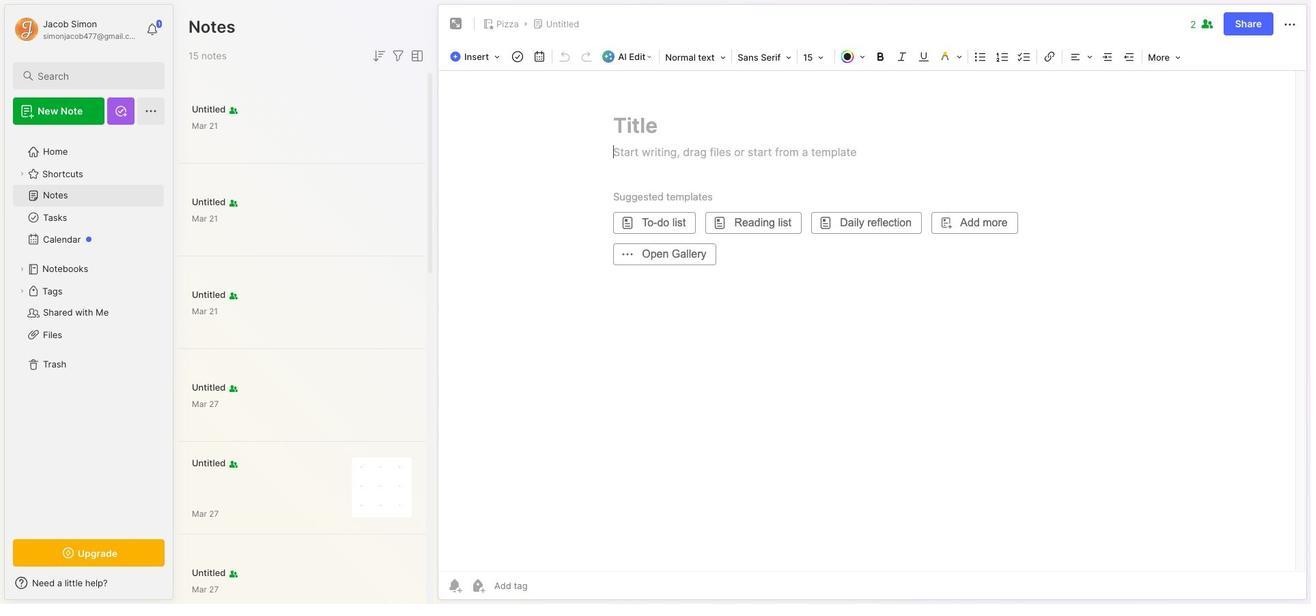 Task type: locate. For each thing, give the bounding box(es) containing it.
tree
[[5, 133, 173, 528]]

Account field
[[13, 16, 139, 43]]

outdent image
[[1120, 47, 1139, 66]]

click to collapse image
[[172, 580, 183, 596]]

Search text field
[[38, 70, 152, 83]]

main element
[[0, 0, 178, 605]]

Add filters field
[[390, 48, 406, 64]]

More field
[[1144, 48, 1185, 67]]

tree inside the main element
[[5, 133, 173, 528]]

Font family field
[[733, 48, 796, 67]]

Insert field
[[447, 47, 507, 66]]

underline image
[[914, 47, 934, 66]]

more actions image
[[1282, 16, 1298, 33]]

none search field inside the main element
[[38, 68, 152, 84]]

More actions field
[[1282, 15, 1298, 33]]

insert link image
[[1040, 47, 1059, 66]]

None search field
[[38, 68, 152, 84]]

add tag image
[[470, 578, 486, 595]]

Alignment field
[[1064, 47, 1097, 66]]

Highlight field
[[935, 47, 966, 66]]

expand tags image
[[18, 287, 26, 296]]

Font size field
[[799, 48, 833, 67]]



Task type: describe. For each thing, give the bounding box(es) containing it.
indent image
[[1098, 47, 1117, 66]]

expand notebooks image
[[18, 266, 26, 274]]

note window element
[[438, 4, 1307, 604]]

add a reminder image
[[447, 578, 463, 595]]

calendar event image
[[530, 47, 549, 66]]

Note Editor text field
[[438, 70, 1306, 572]]

thumbnail image
[[352, 458, 412, 518]]

checklist image
[[1015, 47, 1034, 66]]

numbered list image
[[993, 47, 1012, 66]]

WHAT'S NEW field
[[5, 573, 173, 595]]

add filters image
[[390, 48, 406, 64]]

task image
[[508, 47, 527, 66]]

italic image
[[893, 47, 912, 66]]

expand note image
[[448, 16, 464, 32]]

View options field
[[406, 48, 425, 64]]

Font color field
[[837, 47, 869, 66]]

bulleted list image
[[971, 47, 990, 66]]

Heading level field
[[661, 48, 730, 67]]

Sort options field
[[371, 48, 387, 64]]

bold image
[[871, 47, 890, 66]]

Add tag field
[[493, 580, 596, 593]]



Task type: vqa. For each thing, say whether or not it's contained in the screenshot.
Expand Notebooks image
yes



